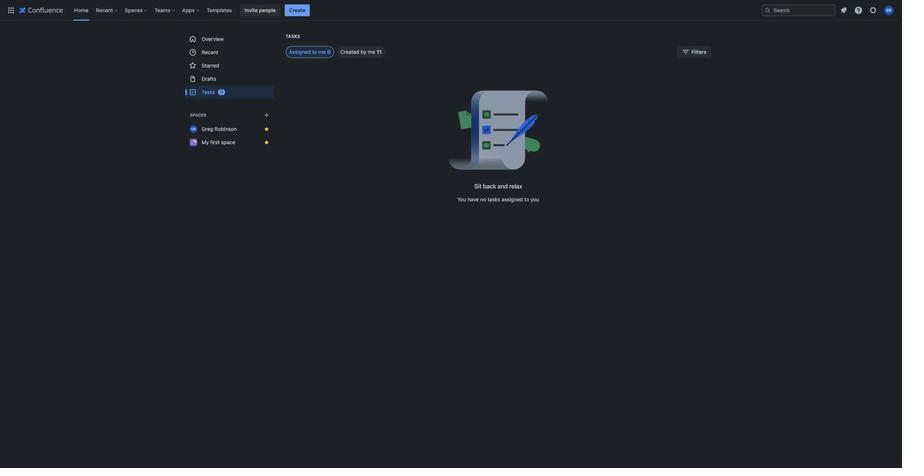Task type: describe. For each thing, give the bounding box(es) containing it.
space
[[221, 139, 235, 146]]

Search field
[[762, 4, 836, 16]]

tasks inside group
[[201, 89, 215, 95]]

recent button
[[94, 4, 120, 16]]

11
[[377, 49, 382, 55]]

invite
[[244, 7, 258, 13]]

assigned
[[289, 49, 311, 55]]

appswitcher icon image
[[7, 6, 16, 15]]

assigned
[[502, 197, 523, 203]]

you have no tasks assigned to you
[[458, 197, 539, 203]]

starred link
[[185, 59, 274, 72]]

assigned to me 0
[[289, 49, 331, 55]]

spaces inside spaces popup button
[[125, 7, 143, 13]]

me for to
[[319, 49, 326, 55]]

create
[[289, 7, 305, 13]]

1 horizontal spatial to
[[525, 197, 529, 203]]

to inside tab list
[[312, 49, 317, 55]]

created
[[340, 49, 359, 55]]

banner containing home
[[0, 0, 902, 21]]

starred
[[201, 62, 219, 69]]

overview link
[[185, 33, 274, 46]]

templates link
[[204, 4, 234, 16]]

drafts
[[201, 76, 216, 82]]

filters button
[[677, 46, 711, 58]]

filters
[[692, 49, 707, 55]]

first
[[210, 139, 219, 146]]

create link
[[285, 4, 310, 16]]

apps button
[[180, 4, 202, 16]]

create a space image
[[262, 111, 271, 120]]

global element
[[4, 0, 761, 21]]

settings icon image
[[869, 6, 878, 15]]

people
[[259, 7, 276, 13]]

greg
[[201, 126, 213, 132]]

robinson
[[215, 126, 237, 132]]

1 horizontal spatial spaces
[[190, 113, 206, 117]]

by
[[361, 49, 367, 55]]

0 inside tab list
[[327, 49, 331, 55]]



Task type: locate. For each thing, give the bounding box(es) containing it.
0 down drafts link
[[220, 89, 223, 95]]

group containing overview
[[185, 33, 274, 99]]

to
[[312, 49, 317, 55], [525, 197, 529, 203]]

greg robinson link
[[185, 123, 274, 136]]

drafts link
[[185, 72, 274, 86]]

created by me 11
[[340, 49, 382, 55]]

1 vertical spatial recent
[[201, 49, 218, 55]]

my
[[201, 139, 209, 146]]

0 horizontal spatial me
[[319, 49, 326, 55]]

0 horizontal spatial to
[[312, 49, 317, 55]]

banner
[[0, 0, 902, 21]]

unstar this space image
[[264, 126, 269, 132]]

home link
[[72, 4, 91, 16]]

1 me from the left
[[319, 49, 326, 55]]

teams button
[[152, 4, 178, 16]]

me for by
[[368, 49, 375, 55]]

confluence image
[[19, 6, 63, 15], [19, 6, 63, 15]]

to right assigned
[[312, 49, 317, 55]]

0 left the created
[[327, 49, 331, 55]]

1 horizontal spatial 0
[[327, 49, 331, 55]]

1 horizontal spatial recent
[[201, 49, 218, 55]]

sit back and relax
[[474, 183, 522, 190]]

0 inside group
[[220, 89, 223, 95]]

search image
[[765, 7, 771, 13]]

tab list
[[277, 46, 385, 58]]

recent
[[96, 7, 113, 13], [201, 49, 218, 55]]

tasks down drafts
[[201, 89, 215, 95]]

2 me from the left
[[368, 49, 375, 55]]

1 vertical spatial tasks
[[201, 89, 215, 95]]

1 vertical spatial 0
[[220, 89, 223, 95]]

my first space link
[[185, 136, 274, 149]]

spaces button
[[123, 4, 150, 16]]

invite people
[[244, 7, 276, 13]]

recent inside group
[[201, 49, 218, 55]]

spaces right recent popup button
[[125, 7, 143, 13]]

recent link
[[185, 46, 274, 59]]

0
[[327, 49, 331, 55], [220, 89, 223, 95]]

recent up starred
[[201, 49, 218, 55]]

no
[[480, 197, 486, 203]]

apps
[[182, 7, 195, 13]]

unstar this space image
[[264, 140, 269, 146]]

tab list containing assigned to me
[[277, 46, 385, 58]]

help icon image
[[854, 6, 863, 15]]

tasks
[[286, 34, 300, 39], [201, 89, 215, 95]]

0 horizontal spatial spaces
[[125, 7, 143, 13]]

1 horizontal spatial me
[[368, 49, 375, 55]]

and
[[498, 183, 508, 190]]

1 vertical spatial spaces
[[190, 113, 206, 117]]

0 horizontal spatial tasks
[[201, 89, 215, 95]]

overview
[[201, 36, 224, 42]]

me right assigned
[[319, 49, 326, 55]]

0 vertical spatial to
[[312, 49, 317, 55]]

0 vertical spatial recent
[[96, 7, 113, 13]]

spaces
[[125, 7, 143, 13], [190, 113, 206, 117]]

0 vertical spatial spaces
[[125, 7, 143, 13]]

teams
[[155, 7, 170, 13]]

spaces up greg
[[190, 113, 206, 117]]

me left 11
[[368, 49, 375, 55]]

tasks
[[488, 197, 500, 203]]

0 horizontal spatial 0
[[220, 89, 223, 95]]

invite people button
[[240, 4, 280, 16]]

0 horizontal spatial recent
[[96, 7, 113, 13]]

1 vertical spatial to
[[525, 197, 529, 203]]

have
[[468, 197, 479, 203]]

me
[[319, 49, 326, 55], [368, 49, 375, 55]]

templates
[[207, 7, 232, 13]]

recent inside popup button
[[96, 7, 113, 13]]

recent right the "home" at the top left of page
[[96, 7, 113, 13]]

my first space
[[201, 139, 235, 146]]

back
[[483, 183, 496, 190]]

to left you
[[525, 197, 529, 203]]

tasks up assigned
[[286, 34, 300, 39]]

0 vertical spatial tasks
[[286, 34, 300, 39]]

greg robinson
[[201, 126, 237, 132]]

relax
[[509, 183, 522, 190]]

you
[[531, 197, 539, 203]]

group
[[185, 33, 274, 99]]

sit
[[474, 183, 482, 190]]

you
[[458, 197, 466, 203]]

notification icon image
[[840, 6, 848, 15]]

1 horizontal spatial tasks
[[286, 34, 300, 39]]

home
[[74, 7, 88, 13]]

0 vertical spatial 0
[[327, 49, 331, 55]]



Task type: vqa. For each thing, say whether or not it's contained in the screenshot.
DRAFTS on the left top of the page
yes



